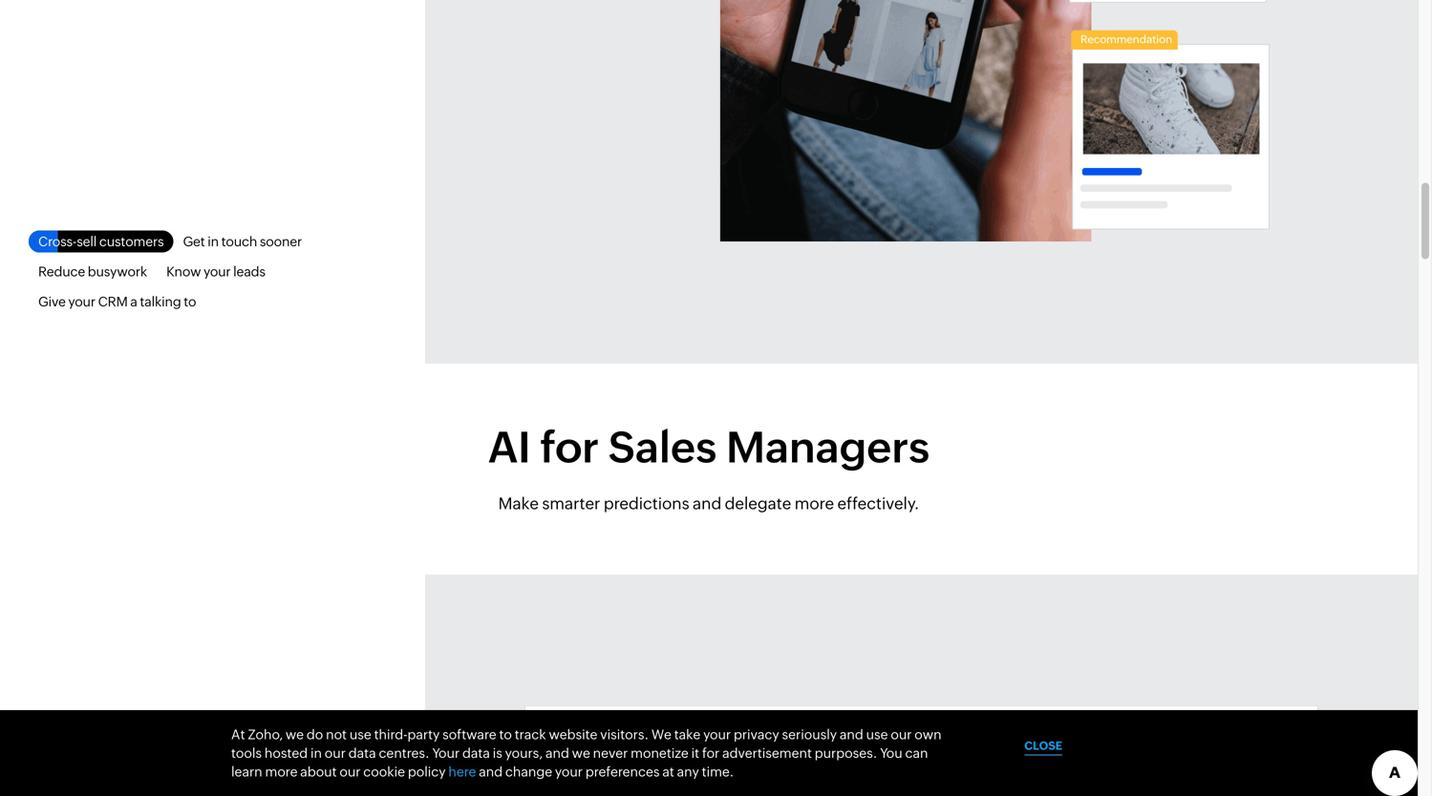 Task type: locate. For each thing, give the bounding box(es) containing it.
0 vertical spatial to
[[184, 294, 196, 310]]

0 horizontal spatial we
[[286, 727, 304, 743]]

talking
[[140, 294, 181, 310]]

0 horizontal spatial in
[[208, 234, 219, 249]]

purposes.
[[815, 746, 878, 761]]

leads
[[233, 264, 266, 280]]

0 vertical spatial in
[[208, 234, 219, 249]]

more right delegate
[[795, 494, 834, 513]]

0 horizontal spatial more
[[265, 765, 298, 780]]

1 vertical spatial in
[[311, 746, 322, 761]]

1 vertical spatial our
[[325, 746, 346, 761]]

use
[[350, 727, 371, 743], [866, 727, 888, 743]]

know your leads
[[166, 264, 266, 280]]

to
[[184, 294, 196, 310], [499, 727, 512, 743]]

0 horizontal spatial use
[[350, 727, 371, 743]]

privacy
[[734, 727, 779, 743]]

party
[[407, 727, 440, 743]]

1 horizontal spatial more
[[795, 494, 834, 513]]

it
[[691, 746, 700, 761]]

1 vertical spatial more
[[265, 765, 298, 780]]

third-
[[374, 727, 407, 743]]

more inside the "at zoho, we do not use third-party software to track website visitors. we take your privacy seriously and use our own tools hosted in our data centres. your data is yours, and we never monetize it for advertisement purposes. you can learn more about our cookie policy"
[[265, 765, 298, 780]]

cross-
[[38, 234, 77, 249]]

we
[[286, 727, 304, 743], [572, 746, 590, 761]]

we down website
[[572, 746, 590, 761]]

cross-sell customers
[[38, 234, 164, 249]]

prioritize winning image
[[525, 706, 1319, 797]]

any
[[677, 765, 699, 780]]

1 horizontal spatial use
[[866, 727, 888, 743]]

yours,
[[505, 746, 543, 761]]

cookie
[[363, 765, 405, 780]]

0 horizontal spatial to
[[184, 294, 196, 310]]

more
[[795, 494, 834, 513], [265, 765, 298, 780]]

managers
[[726, 423, 930, 473]]

for
[[540, 423, 599, 473], [702, 746, 720, 761]]

0 vertical spatial for
[[540, 423, 599, 473]]

1 vertical spatial for
[[702, 746, 720, 761]]

data down software
[[462, 746, 490, 761]]

data
[[349, 746, 376, 761], [462, 746, 490, 761]]

sooner
[[260, 234, 302, 249]]

about
[[300, 765, 337, 780]]

1 vertical spatial to
[[499, 727, 512, 743]]

1 horizontal spatial in
[[311, 746, 322, 761]]

1 horizontal spatial for
[[702, 746, 720, 761]]

1 use from the left
[[350, 727, 371, 743]]

hosted
[[265, 746, 308, 761]]

in
[[208, 234, 219, 249], [311, 746, 322, 761]]

your right "give"
[[68, 294, 95, 310]]

to up is
[[499, 727, 512, 743]]

for inside the "at zoho, we do not use third-party software to track website visitors. we take your privacy seriously and use our own tools hosted in our data centres. your data is yours, and we never monetize it for advertisement purposes. you can learn more about our cookie policy"
[[702, 746, 720, 761]]

our
[[891, 727, 912, 743], [325, 746, 346, 761], [340, 765, 361, 780]]

for up the smarter
[[540, 423, 599, 473]]

use right 'not'
[[350, 727, 371, 743]]

0 vertical spatial we
[[286, 727, 304, 743]]

2 vertical spatial our
[[340, 765, 361, 780]]

0 horizontal spatial for
[[540, 423, 599, 473]]

to right talking
[[184, 294, 196, 310]]

at
[[231, 727, 245, 743]]

0 vertical spatial more
[[795, 494, 834, 513]]

1 horizontal spatial to
[[499, 727, 512, 743]]

ai
[[488, 423, 531, 473]]

policy
[[408, 765, 446, 780]]

data up cookie
[[349, 746, 376, 761]]

1 horizontal spatial data
[[462, 746, 490, 761]]

software
[[443, 727, 496, 743]]

and
[[693, 494, 722, 513], [840, 727, 864, 743], [546, 746, 569, 761], [479, 765, 503, 780]]

for right it
[[702, 746, 720, 761]]

your right take on the bottom left
[[703, 727, 731, 743]]

your
[[204, 264, 231, 280], [68, 294, 95, 310], [703, 727, 731, 743], [555, 765, 583, 780]]

give your crm a talking to
[[38, 294, 196, 310]]

tools
[[231, 746, 262, 761]]

get in touch sooner
[[183, 234, 302, 249]]

here link
[[448, 765, 476, 780]]

visitors.
[[600, 727, 649, 743]]

not
[[326, 727, 347, 743]]

close
[[1025, 740, 1063, 753]]

your
[[432, 746, 460, 761]]

in down do
[[311, 746, 322, 761]]

reduce busywork
[[38, 264, 147, 280]]

predictions
[[604, 494, 689, 513]]

our down 'not'
[[325, 746, 346, 761]]

here and change your preferences at any time.
[[448, 765, 734, 780]]

more down hosted in the bottom left of the page
[[265, 765, 298, 780]]

never
[[593, 746, 628, 761]]

in right get at the left of the page
[[208, 234, 219, 249]]

a
[[130, 294, 137, 310]]

1 vertical spatial we
[[572, 746, 590, 761]]

and down is
[[479, 765, 503, 780]]

our right about
[[340, 765, 361, 780]]

can
[[905, 746, 928, 761]]

1 horizontal spatial we
[[572, 746, 590, 761]]

use up you
[[866, 727, 888, 743]]

we left do
[[286, 727, 304, 743]]

delegate
[[725, 494, 791, 513]]

our up you
[[891, 727, 912, 743]]

is
[[493, 746, 502, 761]]

make
[[498, 494, 539, 513]]

0 horizontal spatial data
[[349, 746, 376, 761]]



Task type: describe. For each thing, give the bounding box(es) containing it.
sales
[[608, 423, 717, 473]]

your down website
[[555, 765, 583, 780]]

do
[[307, 727, 323, 743]]

customers
[[99, 234, 164, 249]]

know
[[166, 264, 201, 280]]

give
[[38, 294, 66, 310]]

learn
[[231, 765, 262, 780]]

1 data from the left
[[349, 746, 376, 761]]

ai for sales managers
[[488, 423, 930, 473]]

and up purposes.
[[840, 727, 864, 743]]

sell
[[77, 234, 97, 249]]

to inside the "at zoho, we do not use third-party software to track website visitors. we take your privacy seriously and use our own tools hosted in our data centres. your data is yours, and we never monetize it for advertisement purposes. you can learn more about our cookie policy"
[[499, 727, 512, 743]]

here
[[448, 765, 476, 780]]

advertisement
[[722, 746, 812, 761]]

at zoho, we do not use third-party software to track website visitors. we take your privacy seriously and use our own tools hosted in our data centres. your data is yours, and we never monetize it for advertisement purposes. you can learn more about our cookie policy
[[231, 727, 942, 780]]

effectively.
[[837, 494, 920, 513]]

zoho,
[[248, 727, 283, 743]]

reduce
[[38, 264, 85, 280]]

and down website
[[546, 746, 569, 761]]

centres.
[[379, 746, 430, 761]]

change
[[505, 765, 552, 780]]

0 vertical spatial our
[[891, 727, 912, 743]]

make smarter predictions and delegate more effectively.
[[498, 494, 920, 513]]

and left delegate
[[693, 494, 722, 513]]

track
[[515, 727, 546, 743]]

get
[[183, 234, 205, 249]]

crm
[[98, 294, 128, 310]]

busywork
[[88, 264, 147, 280]]

import data image
[[573, 0, 1270, 242]]

in inside the "at zoho, we do not use third-party software to track website visitors. we take your privacy seriously and use our own tools hosted in our data centres. your data is yours, and we never monetize it for advertisement purposes. you can learn more about our cookie policy"
[[311, 746, 322, 761]]

we
[[652, 727, 672, 743]]

your inside the "at zoho, we do not use third-party software to track website visitors. we take your privacy seriously and use our own tools hosted in our data centres. your data is yours, and we never monetize it for advertisement purposes. you can learn more about our cookie policy"
[[703, 727, 731, 743]]

website
[[549, 727, 598, 743]]

preferences
[[586, 765, 660, 780]]

at
[[662, 765, 674, 780]]

your left leads
[[204, 264, 231, 280]]

you
[[880, 746, 903, 761]]

2 use from the left
[[866, 727, 888, 743]]

own
[[915, 727, 942, 743]]

monetize
[[631, 746, 689, 761]]

time.
[[702, 765, 734, 780]]

2 data from the left
[[462, 746, 490, 761]]

smarter
[[542, 494, 600, 513]]

seriously
[[782, 727, 837, 743]]

take
[[674, 727, 701, 743]]

touch
[[221, 234, 257, 249]]



Task type: vqa. For each thing, say whether or not it's contained in the screenshot.
Access
no



